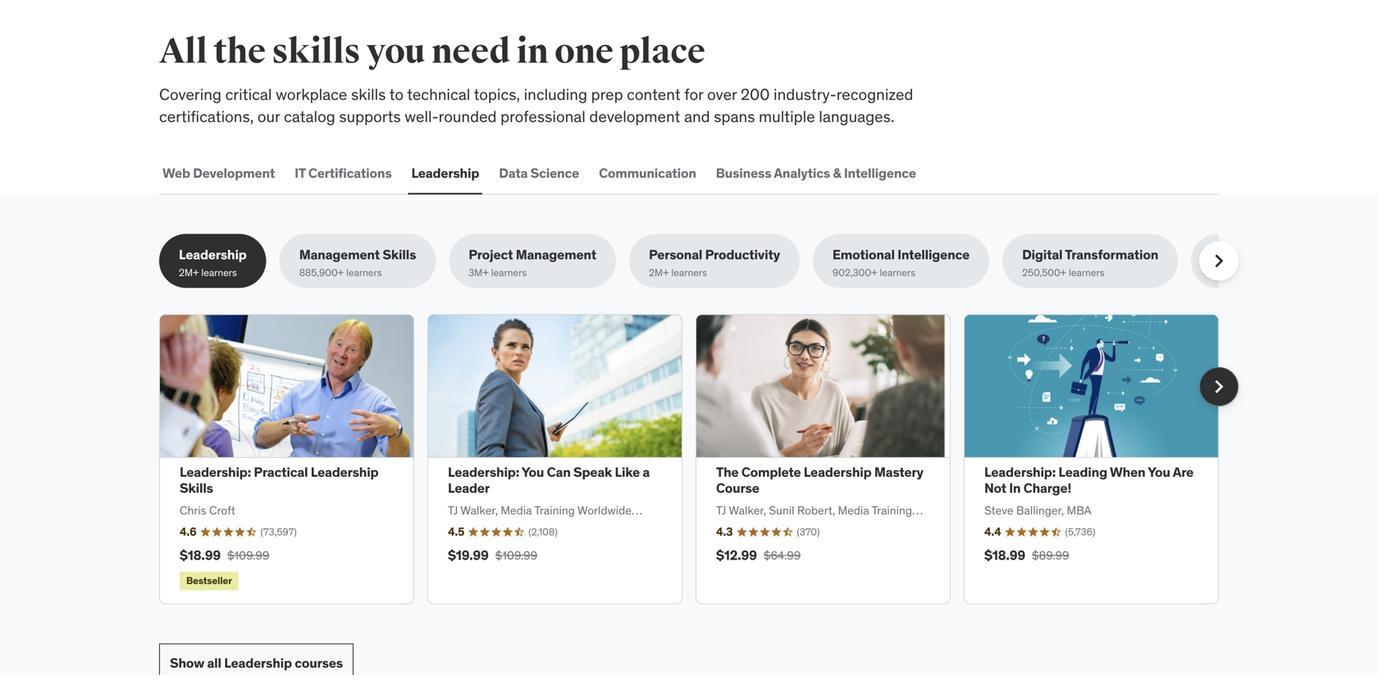 Task type: vqa. For each thing, say whether or not it's contained in the screenshot.
Even More Fruits's xsmall icon
no



Task type: describe. For each thing, give the bounding box(es) containing it.
management inside the management skills 885,900+ learners
[[299, 246, 380, 263]]

covering critical workplace skills to technical topics, including prep content for over 200 industry-recognized certifications, our catalog supports well-rounded professional development and spans multiple languages.
[[159, 85, 913, 126]]

leadership: for leadership: practical leadership skills
[[180, 464, 251, 481]]

mastery
[[874, 464, 924, 481]]

emotional intelligence 902,300+ learners
[[833, 246, 970, 279]]

business analytics & intelligence
[[716, 165, 916, 182]]

professional
[[501, 106, 586, 126]]

project management 3m+ learners
[[469, 246, 596, 279]]

leadership inside topic filters element
[[179, 246, 247, 263]]

languages.
[[819, 106, 895, 126]]

productivity
[[705, 246, 780, 263]]

leading
[[1059, 464, 1107, 481]]

certifications,
[[159, 106, 254, 126]]

leadership for leadership: practical leadership skills
[[311, 464, 379, 481]]

learners for digital transformation
[[1069, 267, 1105, 279]]

it certifications
[[295, 165, 392, 182]]

communication
[[599, 165, 696, 182]]

project
[[469, 246, 513, 263]]

show all leadership courses
[[170, 655, 343, 672]]

leadership: you can speak like a leader link
[[448, 464, 650, 497]]

leadership: leading when you are not in charge! link
[[984, 464, 1194, 497]]

all the skills you need in one place
[[159, 31, 705, 73]]

business analytics & intelligence button
[[713, 154, 919, 193]]

digital transformation 250,500+ learners
[[1022, 246, 1158, 279]]

charge!
[[1024, 480, 1071, 497]]

the
[[716, 464, 739, 481]]

are
[[1173, 464, 1194, 481]]

can
[[547, 464, 571, 481]]

learners for personal productivity
[[671, 267, 707, 279]]

covering
[[159, 85, 222, 104]]

2m+ inside the "leadership 2m+ learners"
[[179, 267, 199, 279]]

1m+
[[1211, 267, 1229, 279]]

902,300+
[[833, 267, 877, 279]]

communication button
[[596, 154, 700, 193]]

strategy
[[1269, 246, 1322, 263]]

leader
[[448, 480, 490, 497]]

content
[[627, 85, 681, 104]]

rounded
[[439, 106, 497, 126]]

next image for carousel element
[[1206, 374, 1232, 400]]

not
[[984, 480, 1007, 497]]

you inside leadership: leading when you are not in charge!
[[1148, 464, 1170, 481]]

intelligence inside button
[[844, 165, 916, 182]]

business for business analytics & intelligence
[[716, 165, 771, 182]]

our
[[257, 106, 280, 126]]

skills inside the management skills 885,900+ learners
[[383, 246, 416, 263]]

web
[[162, 165, 190, 182]]

digital
[[1022, 246, 1063, 263]]

including
[[524, 85, 587, 104]]

personal productivity 2m+ learners
[[649, 246, 780, 279]]

catalog
[[284, 106, 335, 126]]

leadership: you can speak like a leader
[[448, 464, 650, 497]]

well-
[[405, 106, 439, 126]]

workplace
[[276, 85, 347, 104]]

data
[[499, 165, 528, 182]]

in
[[1009, 480, 1021, 497]]

management skills 885,900+ learners
[[299, 246, 416, 279]]

250,500+
[[1022, 267, 1067, 279]]

analytics
[[774, 165, 830, 182]]

topic filters element
[[159, 234, 1342, 288]]

personal
[[649, 246, 702, 263]]

multiple
[[759, 106, 815, 126]]

when
[[1110, 464, 1146, 481]]



Task type: locate. For each thing, give the bounding box(es) containing it.
like
[[615, 464, 640, 481]]

to
[[389, 85, 404, 104]]

skills inside the covering critical workplace skills to technical topics, including prep content for over 200 industry-recognized certifications, our catalog supports well-rounded professional development and spans multiple languages.
[[351, 85, 386, 104]]

show
[[170, 655, 204, 672]]

2 you from the left
[[1148, 464, 1170, 481]]

leadership for show all leadership courses
[[224, 655, 292, 672]]

1 learners from the left
[[201, 267, 237, 279]]

leadership down rounded
[[411, 165, 479, 182]]

skills up supports
[[351, 85, 386, 104]]

0 horizontal spatial business
[[716, 165, 771, 182]]

0 vertical spatial next image
[[1206, 248, 1232, 274]]

development
[[193, 165, 275, 182]]

1 vertical spatial business
[[1211, 246, 1266, 263]]

certifications
[[308, 165, 392, 182]]

the complete leadership mastery course link
[[716, 464, 924, 497]]

emotional
[[833, 246, 895, 263]]

&
[[833, 165, 841, 182]]

885,900+
[[299, 267, 344, 279]]

industry-
[[774, 85, 837, 104]]

learners for project management
[[491, 267, 527, 279]]

0 vertical spatial business
[[716, 165, 771, 182]]

you inside leadership: you can speak like a leader
[[522, 464, 544, 481]]

3 leadership: from the left
[[984, 464, 1056, 481]]

leadership inside button
[[411, 165, 479, 182]]

1 2m+ from the left
[[179, 267, 199, 279]]

in
[[516, 31, 548, 73]]

leadership: practical leadership skills
[[180, 464, 379, 497]]

technical
[[407, 85, 470, 104]]

next image
[[1206, 248, 1232, 274], [1206, 374, 1232, 400]]

management up 885,900+
[[299, 246, 380, 263]]

learners inside 'emotional intelligence 902,300+ learners'
[[880, 267, 916, 279]]

2m+
[[179, 267, 199, 279], [649, 267, 669, 279]]

1 management from the left
[[299, 246, 380, 263]]

skills inside leadership: practical leadership skills
[[180, 480, 213, 497]]

1 vertical spatial intelligence
[[898, 246, 970, 263]]

0 horizontal spatial leadership:
[[180, 464, 251, 481]]

leadership for the complete leadership mastery course
[[804, 464, 872, 481]]

business inside button
[[716, 165, 771, 182]]

web development
[[162, 165, 275, 182]]

the complete leadership mastery course
[[716, 464, 924, 497]]

0 horizontal spatial 2m+
[[179, 267, 199, 279]]

leadership right all
[[224, 655, 292, 672]]

0 horizontal spatial you
[[522, 464, 544, 481]]

1 vertical spatial next image
[[1206, 374, 1232, 400]]

learners
[[201, 267, 237, 279], [346, 267, 382, 279], [491, 267, 527, 279], [671, 267, 707, 279], [880, 267, 916, 279], [1069, 267, 1105, 279], [1232, 267, 1267, 279]]

1 leadership: from the left
[[180, 464, 251, 481]]

it
[[295, 165, 306, 182]]

skills
[[383, 246, 416, 263], [180, 480, 213, 497]]

2m+ inside personal productivity 2m+ learners
[[649, 267, 669, 279]]

leadership: inside leadership: leading when you are not in charge!
[[984, 464, 1056, 481]]

data science
[[499, 165, 579, 182]]

prep
[[591, 85, 623, 104]]

0 horizontal spatial management
[[299, 246, 380, 263]]

learners inside personal productivity 2m+ learners
[[671, 267, 707, 279]]

3m+
[[469, 267, 489, 279]]

0 vertical spatial skills
[[383, 246, 416, 263]]

leadership: left can
[[448, 464, 519, 481]]

need
[[431, 31, 510, 73]]

1 you from the left
[[522, 464, 544, 481]]

supports
[[339, 106, 401, 126]]

skills up workplace
[[272, 31, 360, 73]]

and
[[684, 106, 710, 126]]

next image for topic filters element
[[1206, 248, 1232, 274]]

6 learners from the left
[[1069, 267, 1105, 279]]

courses
[[295, 655, 343, 672]]

learners inside project management 3m+ learners
[[491, 267, 527, 279]]

leadership 2m+ learners
[[179, 246, 247, 279]]

learners for emotional intelligence
[[880, 267, 916, 279]]

show all leadership courses link
[[159, 644, 354, 676]]

business up 1m+ on the right top of page
[[1211, 246, 1266, 263]]

leadership right practical
[[311, 464, 379, 481]]

management inside project management 3m+ learners
[[516, 246, 596, 263]]

learners inside the management skills 885,900+ learners
[[346, 267, 382, 279]]

critical
[[225, 85, 272, 104]]

practical
[[254, 464, 308, 481]]

learners inside the "leadership 2m+ learners"
[[201, 267, 237, 279]]

leadership left the mastery
[[804, 464, 872, 481]]

recognized
[[837, 85, 913, 104]]

leadership: leading when you are not in charge!
[[984, 464, 1194, 497]]

you left are
[[1148, 464, 1170, 481]]

learners inside digital transformation 250,500+ learners
[[1069, 267, 1105, 279]]

leadership: inside leadership: you can speak like a leader
[[448, 464, 519, 481]]

a
[[643, 464, 650, 481]]

2 management from the left
[[516, 246, 596, 263]]

leadership inside leadership: practical leadership skills
[[311, 464, 379, 481]]

1 horizontal spatial 2m+
[[649, 267, 669, 279]]

3 learners from the left
[[491, 267, 527, 279]]

1 horizontal spatial business
[[1211, 246, 1266, 263]]

intelligence right emotional
[[898, 246, 970, 263]]

1 horizontal spatial management
[[516, 246, 596, 263]]

transformation
[[1065, 246, 1158, 263]]

learners inside "business strategy 1m+ learners"
[[1232, 267, 1267, 279]]

0 vertical spatial intelligence
[[844, 165, 916, 182]]

spans
[[714, 106, 755, 126]]

leadership:
[[180, 464, 251, 481], [448, 464, 519, 481], [984, 464, 1056, 481]]

over
[[707, 85, 737, 104]]

next image inside topic filters element
[[1206, 248, 1232, 274]]

all
[[207, 655, 221, 672]]

web development button
[[159, 154, 278, 193]]

business for business strategy 1m+ learners
[[1211, 246, 1266, 263]]

2 leadership: from the left
[[448, 464, 519, 481]]

2 next image from the top
[[1206, 374, 1232, 400]]

1 horizontal spatial leadership:
[[448, 464, 519, 481]]

leadership inside the complete leadership mastery course
[[804, 464, 872, 481]]

learners for business strategy
[[1232, 267, 1267, 279]]

data science button
[[496, 154, 583, 193]]

1 next image from the top
[[1206, 248, 1232, 274]]

7 learners from the left
[[1232, 267, 1267, 279]]

2 learners from the left
[[346, 267, 382, 279]]

it certifications button
[[291, 154, 395, 193]]

0 horizontal spatial skills
[[180, 480, 213, 497]]

learners for management skills
[[346, 267, 382, 279]]

2 horizontal spatial leadership:
[[984, 464, 1056, 481]]

intelligence right &
[[844, 165, 916, 182]]

you
[[366, 31, 425, 73]]

the
[[213, 31, 266, 73]]

leadership: inside leadership: practical leadership skills
[[180, 464, 251, 481]]

leadership: left practical
[[180, 464, 251, 481]]

business
[[716, 165, 771, 182], [1211, 246, 1266, 263]]

you left can
[[522, 464, 544, 481]]

complete
[[741, 464, 801, 481]]

1 vertical spatial skills
[[351, 85, 386, 104]]

2 2m+ from the left
[[649, 267, 669, 279]]

4 learners from the left
[[671, 267, 707, 279]]

business inside "business strategy 1m+ learners"
[[1211, 246, 1266, 263]]

science
[[530, 165, 579, 182]]

speak
[[573, 464, 612, 481]]

development
[[589, 106, 680, 126]]

0 vertical spatial skills
[[272, 31, 360, 73]]

1 horizontal spatial skills
[[383, 246, 416, 263]]

1 horizontal spatial you
[[1148, 464, 1170, 481]]

all
[[159, 31, 207, 73]]

leadership: practical leadership skills link
[[180, 464, 379, 497]]

200
[[741, 85, 770, 104]]

place
[[620, 31, 705, 73]]

leadership down web development button
[[179, 246, 247, 263]]

one
[[555, 31, 613, 73]]

business down spans
[[716, 165, 771, 182]]

intelligence
[[844, 165, 916, 182], [898, 246, 970, 263]]

for
[[684, 85, 703, 104]]

skills
[[272, 31, 360, 73], [351, 85, 386, 104]]

leadership: for leadership: leading when you are not in charge!
[[984, 464, 1056, 481]]

5 learners from the left
[[880, 267, 916, 279]]

leadership: for leadership: you can speak like a leader
[[448, 464, 519, 481]]

leadership: left leading at the bottom of the page
[[984, 464, 1056, 481]]

1 vertical spatial skills
[[180, 480, 213, 497]]

topics,
[[474, 85, 520, 104]]

business strategy 1m+ learners
[[1211, 246, 1322, 279]]

intelligence inside 'emotional intelligence 902,300+ learners'
[[898, 246, 970, 263]]

management right project
[[516, 246, 596, 263]]

carousel element
[[159, 315, 1239, 605]]

course
[[716, 480, 759, 497]]

leadership button
[[408, 154, 483, 193]]

next image inside carousel element
[[1206, 374, 1232, 400]]



